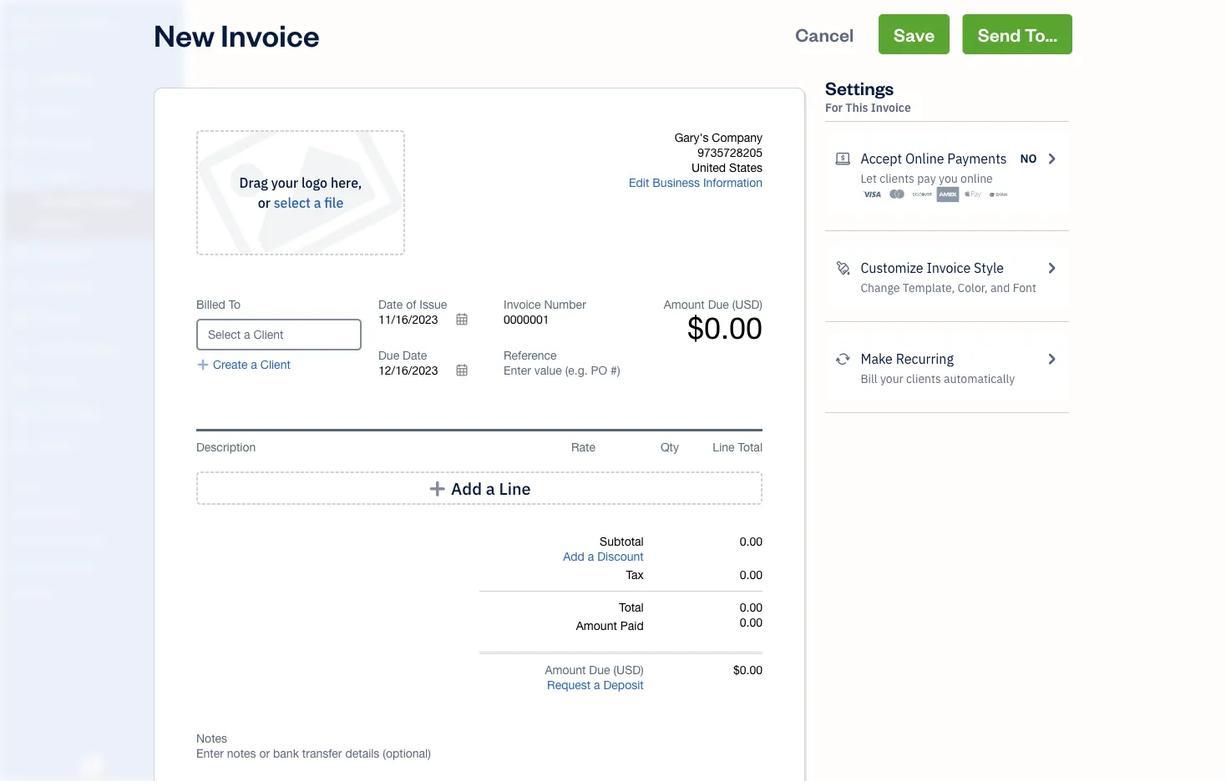 Task type: vqa. For each thing, say whether or not it's contained in the screenshot.
New Recurring Template
no



Task type: describe. For each thing, give the bounding box(es) containing it.
new invoice
[[154, 14, 320, 54]]

settings for this invoice
[[825, 76, 911, 115]]

line total
[[713, 441, 763, 454]]

subtotal
[[600, 535, 644, 549]]

online
[[961, 171, 993, 186]]

you
[[939, 171, 958, 186]]

discount
[[597, 550, 644, 564]]

0.00 0.00
[[740, 601, 763, 630]]

gary's for gary's company 9735728205 united states edit business information
[[675, 131, 709, 145]]

pay
[[917, 171, 936, 186]]

recurring
[[896, 350, 954, 368]]

apps image
[[13, 480, 179, 493]]

0 vertical spatial clients
[[880, 171, 915, 186]]

here
[[331, 174, 358, 192]]

settings image
[[13, 586, 179, 600]]

line inside "button"
[[499, 478, 531, 500]]

dashboard image
[[11, 73, 31, 89]]

online
[[905, 150, 944, 167]]

2 0.00 from the top
[[740, 568, 763, 582]]

for
[[825, 100, 843, 115]]

Enter an Invoice # text field
[[504, 313, 550, 327]]

to
[[229, 298, 241, 312]]

font
[[1013, 280, 1037, 296]]

your for drag
[[271, 174, 298, 192]]

,
[[358, 174, 362, 192]]

1 vertical spatial $0.00
[[733, 664, 763, 677]]

main element
[[0, 0, 226, 782]]

1 vertical spatial clients
[[906, 371, 941, 387]]

client
[[260, 358, 291, 372]]

due for request
[[589, 664, 610, 677]]

accept online payments
[[861, 150, 1007, 167]]

send to...
[[978, 22, 1058, 46]]

send
[[978, 22, 1021, 46]]

cancel button
[[781, 14, 869, 54]]

payment image
[[11, 246, 31, 263]]

) for $0.00
[[760, 298, 763, 312]]

drag
[[239, 174, 268, 192]]

freshbooks image
[[79, 755, 105, 775]]

expense image
[[11, 278, 31, 295]]

business
[[653, 176, 700, 190]]

request a deposit button
[[547, 678, 644, 693]]

due for $0.00
[[708, 298, 729, 312]]

color,
[[958, 280, 988, 296]]

due inside due date 12/16/2023
[[378, 349, 399, 363]]

customize invoice style
[[861, 259, 1004, 277]]

owner
[[13, 33, 44, 47]]

issue
[[420, 298, 447, 312]]

company for gary's company 9735728205 united states edit business information
[[712, 131, 763, 145]]

money image
[[11, 373, 31, 390]]

0 vertical spatial date
[[378, 298, 403, 312]]

billed
[[196, 298, 225, 312]]

gary's company 9735728205 united states edit business information
[[629, 131, 763, 190]]

3 0.00 from the top
[[740, 601, 763, 615]]

add inside "button"
[[451, 478, 482, 500]]

qty
[[661, 441, 679, 454]]

bank image
[[987, 186, 1010, 203]]

bank connections image
[[13, 560, 179, 573]]

chevronright image
[[1044, 149, 1059, 169]]

plus image for create a client
[[196, 358, 210, 373]]

american express image
[[937, 186, 959, 203]]

description
[[196, 441, 256, 454]]

change
[[861, 280, 900, 296]]

add a discount button
[[563, 550, 644, 565]]

united
[[692, 161, 726, 175]]

information
[[703, 176, 763, 190]]

gary's company owner
[[13, 15, 113, 47]]

automatically
[[944, 371, 1015, 387]]

amount for $0.00
[[664, 298, 705, 312]]

and
[[991, 280, 1010, 296]]

create a client button
[[196, 358, 291, 373]]

estimate image
[[11, 136, 31, 153]]

amount inside total amount paid
[[576, 619, 617, 633]]

select
[[274, 194, 311, 212]]

of
[[406, 298, 416, 312]]

change template, color, and font
[[861, 280, 1037, 296]]

edit
[[629, 176, 649, 190]]

apple pay image
[[962, 186, 985, 203]]

add inside subtotal add a discount tax
[[563, 550, 585, 564]]

bill
[[861, 371, 878, 387]]

date of issue
[[378, 298, 447, 312]]

gary's for gary's company owner
[[13, 15, 52, 32]]

amount due ( usd ) request a deposit
[[545, 664, 644, 693]]

items and services image
[[13, 533, 179, 546]]

Notes text field
[[196, 747, 763, 762]]

company for gary's company owner
[[56, 15, 113, 32]]

$0.00 inside amount due ( usd ) $0.00
[[687, 310, 763, 345]]

chevronright image for make recurring
[[1044, 349, 1059, 369]]



Task type: locate. For each thing, give the bounding box(es) containing it.
9735728205
[[698, 146, 763, 160]]

( for request
[[614, 664, 617, 677]]

project image
[[11, 310, 31, 327]]

add a line
[[451, 478, 531, 500]]

customize
[[861, 259, 924, 277]]

let
[[861, 171, 877, 186]]

number
[[544, 298, 586, 312]]

deposit
[[604, 679, 644, 693]]

date inside due date 12/16/2023
[[403, 349, 427, 363]]

0 vertical spatial due
[[708, 298, 729, 312]]

paid
[[620, 619, 644, 633]]

1 horizontal spatial gary's
[[675, 131, 709, 145]]

report image
[[11, 437, 31, 454]]

1 horizontal spatial plus image
[[428, 480, 447, 497]]

Client text field
[[198, 321, 360, 349]]

0 horizontal spatial gary's
[[13, 15, 52, 32]]

onlinesales image
[[835, 149, 851, 169]]

cancel
[[796, 22, 854, 46]]

2 chevronright image from the top
[[1044, 349, 1059, 369]]

1 horizontal spatial (
[[732, 298, 735, 312]]

12/16/2023
[[378, 364, 438, 378]]

1 vertical spatial (
[[614, 664, 617, 677]]

1 chevronright image from the top
[[1044, 258, 1059, 278]]

chevronright image
[[1044, 258, 1059, 278], [1044, 349, 1059, 369]]

0 horizontal spatial your
[[271, 174, 298, 192]]

0 vertical spatial usd
[[735, 298, 760, 312]]

send to... button
[[963, 14, 1073, 54]]

save button
[[879, 14, 950, 54]]

1 horizontal spatial due
[[589, 664, 610, 677]]

company inside gary's company owner
[[56, 15, 113, 32]]

0 horizontal spatial add
[[451, 478, 482, 500]]

a inside add a line "button"
[[486, 478, 495, 500]]

amount inside amount due ( usd ) $0.00
[[664, 298, 705, 312]]

amount for request
[[545, 664, 586, 677]]

1 vertical spatial total
[[619, 601, 644, 615]]

clients down recurring
[[906, 371, 941, 387]]

1 vertical spatial your
[[880, 371, 904, 387]]

refresh image
[[835, 349, 851, 369]]

plus image inside add a line "button"
[[428, 480, 447, 497]]

new
[[154, 14, 215, 54]]

rate
[[571, 441, 596, 454]]

your up select
[[271, 174, 298, 192]]

0 horizontal spatial line
[[499, 478, 531, 500]]

0 vertical spatial gary's
[[13, 15, 52, 32]]

0 vertical spatial add
[[451, 478, 482, 500]]

discover image
[[911, 186, 934, 203]]

usd inside amount due ( usd ) request a deposit
[[617, 664, 641, 677]]

1 vertical spatial company
[[712, 131, 763, 145]]

add a line button
[[196, 472, 763, 505]]

0 vertical spatial )
[[760, 298, 763, 312]]

subtotal add a discount tax
[[563, 535, 644, 582]]

total inside total amount paid
[[619, 601, 644, 615]]

visa image
[[861, 186, 883, 203]]

usd for $0.00
[[735, 298, 760, 312]]

) inside amount due ( usd ) request a deposit
[[641, 664, 644, 677]]

settings
[[825, 76, 894, 99]]

company
[[56, 15, 113, 32], [712, 131, 763, 145]]

total
[[738, 441, 763, 454], [619, 601, 644, 615]]

)
[[760, 298, 763, 312], [641, 664, 644, 677]]

gary's
[[13, 15, 52, 32], [675, 131, 709, 145]]

1 vertical spatial usd
[[617, 664, 641, 677]]

plus image left create
[[196, 358, 210, 373]]

invoice inside settings for this invoice
[[871, 100, 911, 115]]

a inside subtotal add a discount tax
[[588, 550, 594, 564]]

file
[[324, 194, 344, 212]]

billed to
[[196, 298, 241, 312]]

your
[[271, 174, 298, 192], [880, 371, 904, 387]]

due inside amount due ( usd ) request a deposit
[[589, 664, 610, 677]]

1 vertical spatial )
[[641, 664, 644, 677]]

1 vertical spatial line
[[499, 478, 531, 500]]

0 horizontal spatial due
[[378, 349, 399, 363]]

usd inside amount due ( usd ) $0.00
[[735, 298, 760, 312]]

usd
[[735, 298, 760, 312], [617, 664, 641, 677]]

a inside create a client button
[[251, 358, 257, 372]]

due inside amount due ( usd ) $0.00
[[708, 298, 729, 312]]

invoice number
[[504, 298, 586, 312]]

( inside amount due ( usd ) $0.00
[[732, 298, 735, 312]]

team members image
[[13, 506, 179, 520]]

2 vertical spatial amount
[[545, 664, 586, 677]]

let clients pay you online
[[861, 171, 993, 186]]

date up 12/16/2023
[[403, 349, 427, 363]]

create a client
[[213, 358, 291, 372]]

this
[[846, 100, 868, 115]]

0 vertical spatial (
[[732, 298, 735, 312]]

chart image
[[11, 405, 31, 422]]

) inside amount due ( usd ) $0.00
[[760, 298, 763, 312]]

plus image for add a line
[[428, 480, 447, 497]]

or
[[258, 194, 271, 212]]

amount
[[664, 298, 705, 312], [576, 619, 617, 633], [545, 664, 586, 677]]

company inside gary's company 9735728205 united states edit business information
[[712, 131, 763, 145]]

( inside amount due ( usd ) request a deposit
[[614, 664, 617, 677]]

total right qty at the bottom
[[738, 441, 763, 454]]

1 vertical spatial chevronright image
[[1044, 349, 1059, 369]]

paintbrush image
[[835, 258, 851, 278]]

edit business information button
[[629, 175, 763, 190]]

gary's up owner
[[13, 15, 52, 32]]

clients down accept
[[880, 171, 915, 186]]

4 0.00 from the top
[[740, 616, 763, 630]]

1 vertical spatial add
[[563, 550, 585, 564]]

0 horizontal spatial usd
[[617, 664, 641, 677]]

0 vertical spatial company
[[56, 15, 113, 32]]

0 vertical spatial $0.00
[[687, 310, 763, 345]]

gary's up "united"
[[675, 131, 709, 145]]

1 horizontal spatial usd
[[735, 298, 760, 312]]

date
[[378, 298, 403, 312], [403, 349, 427, 363]]

amount due ( usd ) $0.00
[[664, 298, 763, 345]]

create
[[213, 358, 248, 372]]

1 vertical spatial gary's
[[675, 131, 709, 145]]

1 horizontal spatial )
[[760, 298, 763, 312]]

states
[[729, 161, 763, 175]]

0 horizontal spatial total
[[619, 601, 644, 615]]

usd for request
[[617, 664, 641, 677]]

to...
[[1025, 22, 1058, 46]]

1 horizontal spatial total
[[738, 441, 763, 454]]

2 vertical spatial due
[[589, 664, 610, 677]]

drag your logo here , or select a file
[[239, 174, 362, 212]]

1 horizontal spatial add
[[563, 550, 585, 564]]

0 vertical spatial amount
[[664, 298, 705, 312]]

tax
[[626, 568, 644, 582]]

1 vertical spatial amount
[[576, 619, 617, 633]]

invoice image
[[11, 168, 31, 185]]

client image
[[11, 104, 31, 121]]

your for bill
[[880, 371, 904, 387]]

0 vertical spatial chevronright image
[[1044, 258, 1059, 278]]

mastercard image
[[886, 186, 909, 203]]

a
[[314, 194, 321, 212], [251, 358, 257, 372], [486, 478, 495, 500], [588, 550, 594, 564], [594, 679, 600, 693]]

1 0.00 from the top
[[740, 535, 763, 549]]

timer image
[[11, 342, 31, 358]]

0 horizontal spatial company
[[56, 15, 113, 32]]

12/16/2023 button
[[378, 363, 479, 378]]

no
[[1020, 151, 1037, 166]]

logo
[[302, 174, 328, 192]]

0 vertical spatial plus image
[[196, 358, 210, 373]]

(
[[732, 298, 735, 312], [614, 664, 617, 677]]

( for $0.00
[[732, 298, 735, 312]]

due date 12/16/2023
[[378, 349, 438, 378]]

0.00
[[740, 535, 763, 549], [740, 568, 763, 582], [740, 601, 763, 615], [740, 616, 763, 630]]

template,
[[903, 280, 955, 296]]

0 horizontal spatial plus image
[[196, 358, 210, 373]]

notes
[[196, 732, 227, 746]]

0 horizontal spatial )
[[641, 664, 644, 677]]

due
[[708, 298, 729, 312], [378, 349, 399, 363], [589, 664, 610, 677]]

your right 'bill'
[[880, 371, 904, 387]]

invoice
[[221, 14, 320, 54], [871, 100, 911, 115], [927, 259, 971, 277], [504, 298, 541, 312]]

plus image left add a line
[[428, 480, 447, 497]]

0 vertical spatial total
[[738, 441, 763, 454]]

1 horizontal spatial your
[[880, 371, 904, 387]]

a inside amount due ( usd ) request a deposit
[[594, 679, 600, 693]]

gary's inside gary's company 9735728205 united states edit business information
[[675, 131, 709, 145]]

reference
[[504, 349, 557, 363]]

0 horizontal spatial (
[[614, 664, 617, 677]]

1 vertical spatial plus image
[[428, 480, 447, 497]]

1 horizontal spatial company
[[712, 131, 763, 145]]

Reference Number text field
[[504, 364, 622, 378]]

0 vertical spatial your
[[271, 174, 298, 192]]

make recurring
[[861, 350, 954, 368]]

total up paid
[[619, 601, 644, 615]]

$0.00
[[687, 310, 763, 345], [733, 664, 763, 677]]

request
[[547, 679, 591, 693]]

Issue date in MM/DD/YYYY format text field
[[378, 313, 479, 327]]

) for request
[[641, 664, 644, 677]]

1 vertical spatial date
[[403, 349, 427, 363]]

0 vertical spatial line
[[713, 441, 735, 454]]

plus image
[[196, 358, 210, 373], [428, 480, 447, 497]]

amount inside amount due ( usd ) request a deposit
[[545, 664, 586, 677]]

2 horizontal spatial due
[[708, 298, 729, 312]]

clients
[[880, 171, 915, 186], [906, 371, 941, 387]]

style
[[974, 259, 1004, 277]]

date left of
[[378, 298, 403, 312]]

add
[[451, 478, 482, 500], [563, 550, 585, 564]]

bill your clients automatically
[[861, 371, 1015, 387]]

make
[[861, 350, 893, 368]]

save
[[894, 22, 935, 46]]

1 vertical spatial due
[[378, 349, 399, 363]]

gary's inside gary's company owner
[[13, 15, 52, 32]]

total amount paid
[[576, 601, 644, 633]]

accept
[[861, 150, 902, 167]]

payments
[[948, 150, 1007, 167]]

1 horizontal spatial line
[[713, 441, 735, 454]]

a inside drag your logo here , or select a file
[[314, 194, 321, 212]]

chevronright image for customize invoice style
[[1044, 258, 1059, 278]]

your inside drag your logo here , or select a file
[[271, 174, 298, 192]]



